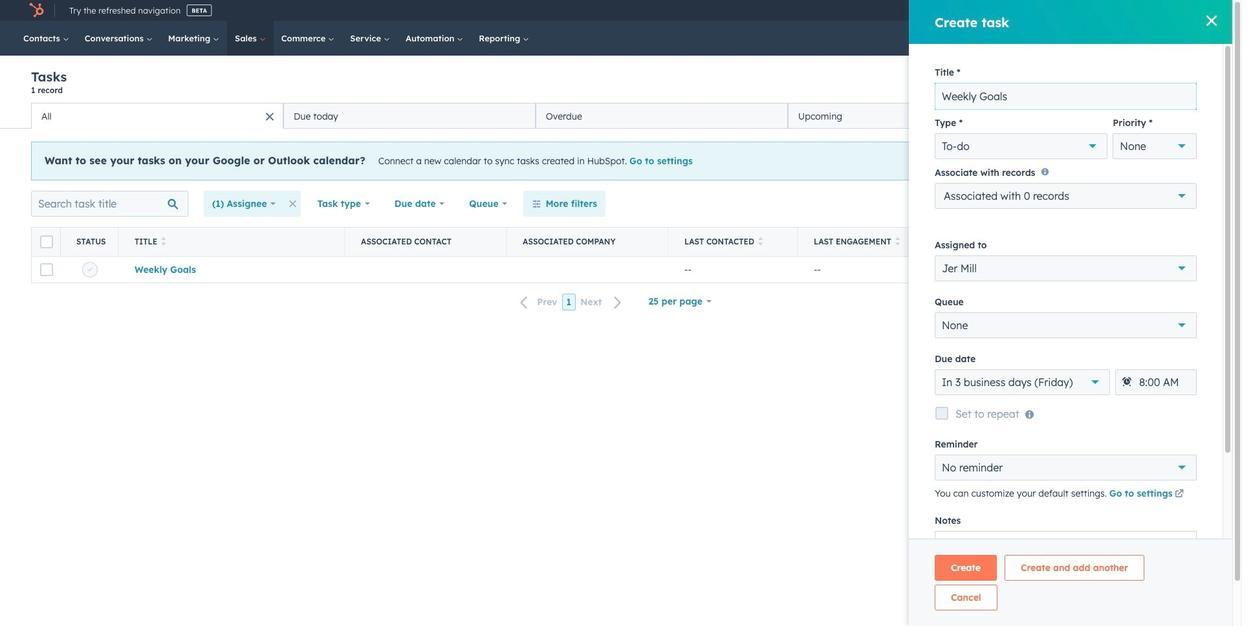 Task type: vqa. For each thing, say whether or not it's contained in the screenshot.
ALERT
yes



Task type: locate. For each thing, give the bounding box(es) containing it.
jer mill image
[[1122, 5, 1134, 16]]

close image
[[1206, 16, 1217, 26], [1177, 158, 1185, 166]]

0 horizontal spatial press to sort. image
[[895, 237, 900, 246]]

Search task title search field
[[31, 191, 188, 217]]

1 press to sort. element from the left
[[161, 237, 166, 247]]

1 horizontal spatial close image
[[1206, 16, 1217, 26]]

1 horizontal spatial press to sort. image
[[989, 237, 994, 246]]

0 horizontal spatial press to sort. image
[[161, 237, 166, 246]]

column header
[[32, 228, 61, 256], [61, 228, 119, 256], [345, 228, 507, 256], [507, 228, 669, 256]]

0 horizontal spatial close image
[[1177, 158, 1185, 166]]

task status: not completed image
[[87, 267, 93, 273]]

alert
[[31, 142, 1201, 180]]

1 vertical spatial close image
[[1177, 158, 1185, 166]]

press to sort. image
[[161, 237, 166, 246], [758, 237, 763, 246]]

1 column header from the left
[[32, 228, 61, 256]]

tab list
[[31, 103, 1040, 129]]

marketplaces image
[[1024, 6, 1035, 17]]

banner
[[31, 69, 1201, 103]]

menu
[[929, 0, 1217, 21]]

None text field
[[935, 83, 1197, 110]]

press to sort. image
[[895, 237, 900, 246], [989, 237, 994, 246]]

3 press to sort. element from the left
[[895, 237, 900, 247]]

1 horizontal spatial press to sort. image
[[758, 237, 763, 246]]

1 press to sort. image from the left
[[895, 237, 900, 246]]

0 vertical spatial close image
[[1206, 16, 1217, 26]]

4 press to sort. element from the left
[[989, 237, 994, 247]]

press to sort. element
[[161, 237, 166, 247], [758, 237, 763, 247], [895, 237, 900, 247], [989, 237, 994, 247]]



Task type: describe. For each thing, give the bounding box(es) containing it.
HH:MM text field
[[1115, 370, 1197, 395]]

1 press to sort. image from the left
[[161, 237, 166, 246]]

2 press to sort. image from the left
[[989, 237, 994, 246]]

2 press to sort. element from the left
[[758, 237, 763, 247]]

link opens in a new window image
[[1175, 487, 1184, 503]]

3 column header from the left
[[345, 228, 507, 256]]

pagination navigation
[[512, 294, 630, 311]]

2 column header from the left
[[61, 228, 119, 256]]

link opens in a new window image
[[1175, 490, 1184, 500]]

2 press to sort. image from the left
[[758, 237, 763, 246]]

4 column header from the left
[[507, 228, 669, 256]]

Search HubSpot search field
[[1041, 27, 1187, 49]]



